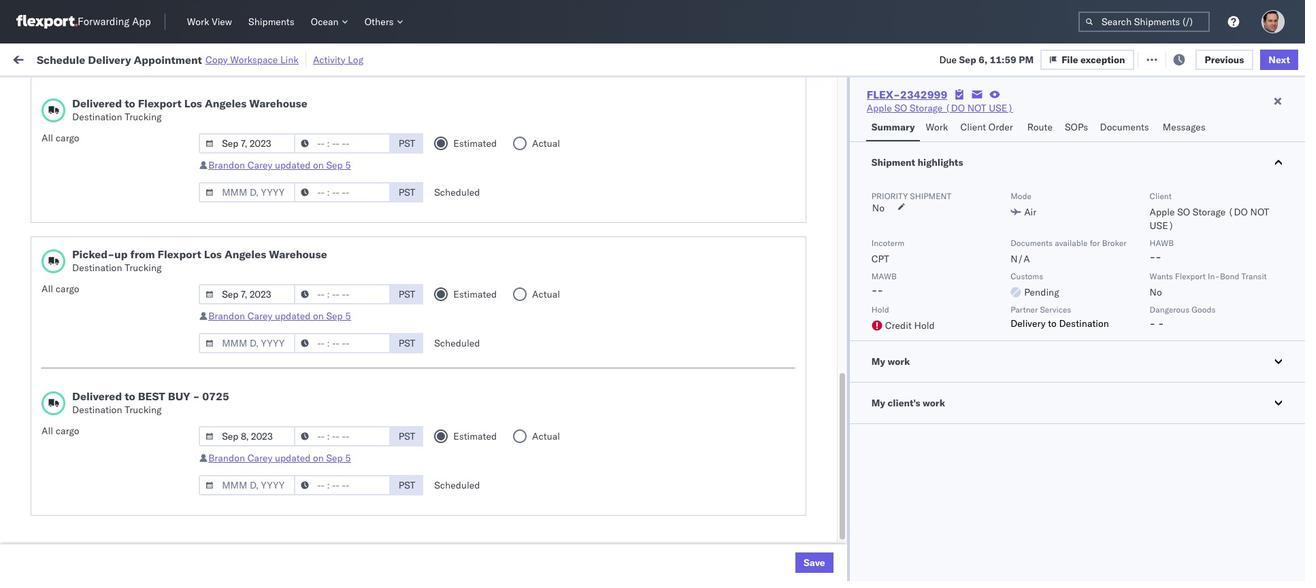 Task type: describe. For each thing, give the bounding box(es) containing it.
app
[[132, 15, 151, 28]]

credit hold
[[885, 320, 935, 332]]

pdt, for 2:30 pm pdt, aug 12, 2023
[[271, 234, 292, 247]]

confirm pickup from los angeles, ca link for 8:30 am pdt, may 23, 2023
[[31, 143, 193, 157]]

partner
[[1011, 305, 1038, 315]]

2023 for 11:59 pm pdt, sep 14, 2023
[[337, 175, 361, 187]]

flex-2342999 link
[[867, 88, 948, 101]]

1 2342347 from the top
[[820, 354, 862, 367]]

9 resize handle column header from the left
[[1134, 106, 1151, 582]]

sep left the 8, at the bottom of the page
[[301, 354, 318, 367]]

upload proof of delivery button
[[31, 173, 136, 188]]

proof
[[65, 174, 88, 186]]

operator
[[1157, 111, 1190, 121]]

10 resize handle column header from the left
[[1228, 106, 1244, 582]]

confirm delivery link for 12:30 pm pdt, aug 12, 2023
[[31, 203, 104, 217]]

2 pst from the top
[[399, 186, 416, 199]]

sep up 6:00 pm pdt, aug 10, 2023
[[326, 453, 343, 465]]

2023 for 9:00 am pdt, aug 10, 2023
[[333, 324, 357, 337]]

pdt, for 12:30 pm pdt, aug 12, 2023
[[277, 205, 298, 217]]

documents available for broker n/a
[[1011, 238, 1127, 265]]

due
[[940, 53, 957, 66]]

aug for 11:59 pm pdt, aug 29, 2023
[[301, 534, 319, 546]]

2 schedule pickup from los angeles international airport link from the top
[[31, 526, 205, 553]]

trucking for flexport
[[125, 111, 162, 123]]

1 horizontal spatial no
[[872, 202, 885, 214]]

Search Shipments (/) text field
[[1079, 12, 1210, 32]]

at inside button
[[99, 234, 108, 246]]

confirm for first confirm pickup from los angeles international airport button from the bottom of the page
[[31, 497, 66, 509]]

snoozed : no
[[285, 84, 333, 94]]

warehouse inside picked-up from flexport los angeles warehouse destination trucking
[[269, 248, 327, 261]]

upload proof of delivery
[[31, 174, 136, 186]]

0725
[[202, 390, 229, 404]]

am for 9:00
[[254, 324, 269, 337]]

1 confirm pickup from los angeles international airport button from the top
[[31, 256, 205, 285]]

168
[[329, 53, 346, 65]]

cargo for delivered to best buy - 0725
[[56, 425, 79, 438]]

0 vertical spatial hold
[[872, 305, 889, 315]]

my work button
[[850, 342, 1305, 383]]

my for my client's work button
[[872, 397, 886, 410]]

activity log
[[313, 53, 364, 66]]

estimated for delivered to flexport los angeles warehouse
[[453, 137, 497, 150]]

forwarding app link
[[16, 15, 151, 29]]

import work
[[116, 53, 173, 65]]

air for 11:59 pm pdt, sep 14, 2023
[[439, 175, 451, 187]]

pm for 11:59 pm pdt, oct 10, 2023
[[259, 414, 274, 426]]

0 vertical spatial work
[[39, 49, 74, 68]]

scheduled for delivered to best buy - 0725
[[434, 480, 480, 492]]

my client's work
[[872, 397, 945, 410]]

8 resize handle column header from the left
[[955, 106, 971, 582]]

flex-2149764 for confirm pickup from los angeles, ca
[[791, 145, 862, 157]]

ca inside button
[[186, 114, 199, 126]]

ocean fcl for 11:59 pm pdt, oct 10, 2023
[[439, 414, 487, 426]]

2023 for 8:30 am pdt, may 23, 2023
[[334, 145, 358, 157]]

blocked,
[[168, 84, 202, 94]]

11:59 for 11:59 pm pdt, sep 8, 2023
[[231, 354, 257, 367]]

ocean fcl for 8:30 am pdt, may 23, 2023
[[439, 145, 487, 157]]

all cargo for delivered to best buy - 0725
[[42, 425, 79, 438]]

carey for warehouse
[[248, 159, 272, 172]]

trucking for best
[[125, 404, 162, 417]]

11:59 pm pdt, sep 8, 2023
[[231, 354, 355, 367]]

save
[[804, 557, 825, 570]]

1 horizontal spatial 2342999
[[900, 88, 948, 101]]

for inside documents available for broker n/a
[[1090, 238, 1100, 248]]

work view
[[187, 16, 232, 28]]

n/a
[[1011, 253, 1030, 265]]

pm for 11:59 pm pdt, sep 14, 2023
[[259, 175, 274, 187]]

1 vertical spatial 2342999
[[820, 264, 862, 277]]

not inside client apple so storage (do not use) incoterm cpt
[[1251, 206, 1270, 218]]

updated for warehouse
[[275, 159, 311, 172]]

6:00 pm pdt, aug 10, 2023
[[231, 474, 356, 486]]

wants
[[1150, 272, 1173, 282]]

storage inside client apple so storage (do not use) incoterm cpt
[[1193, 206, 1226, 218]]

flexport inside delivered to flexport los angeles warehouse destination trucking
[[138, 97, 182, 110]]

progress
[[213, 84, 247, 94]]

work for work button
[[926, 121, 948, 133]]

international for 2nd confirm pickup from los angeles international airport link from the bottom
[[31, 271, 86, 283]]

to inside the partner services delivery to destination
[[1048, 318, 1057, 330]]

3 resize handle column header from the left
[[416, 106, 432, 582]]

pm for 6:00 pm pdt, aug 10, 2023
[[254, 474, 268, 486]]

save button
[[796, 553, 834, 574]]

flexport. image
[[16, 15, 78, 29]]

confirm for 9:00 am pdt, aug 10, 2023 confirm pickup from los angeles, ca button
[[31, 324, 66, 336]]

from inside button
[[106, 114, 126, 126]]

summary
[[872, 121, 915, 133]]

12:00 am pdt, oct 15, 2023
[[231, 444, 361, 456]]

copy workspace link button
[[206, 53, 299, 66]]

1 flex-2149764 from the top
[[791, 115, 862, 127]]

apple so storage (do not use) link
[[867, 101, 1014, 115]]

(do inside client apple so storage (do not use) incoterm cpt
[[1228, 206, 1248, 218]]

carey for angeles
[[248, 310, 272, 323]]

2 flex-2297584 from the top
[[791, 234, 862, 247]]

0 vertical spatial at
[[286, 53, 295, 65]]

previous button
[[1196, 49, 1254, 70]]

shipment highlights button
[[850, 142, 1305, 183]]

1 schedule pickup from los angeles international airport link from the top
[[31, 346, 205, 373]]

no inside wants flexport in-bond transit no
[[1150, 287, 1162, 299]]

schedule delivery appointment copy workspace link
[[37, 53, 299, 66]]

6:00
[[231, 474, 251, 486]]

(do inside apple so storage (do not use) link
[[945, 102, 965, 114]]

3 mmm d, yyyy text field from the top
[[199, 476, 296, 496]]

action
[[1258, 53, 1288, 65]]

bond
[[1220, 272, 1240, 282]]

4 -- : -- -- text field from the top
[[294, 476, 391, 496]]

14,
[[320, 175, 335, 187]]

0 vertical spatial flex-2342999
[[867, 88, 948, 101]]

destination inside the partner services delivery to destination
[[1059, 318, 1109, 330]]

confirm delivery button for 6:00 pm pdt, aug 10, 2023
[[31, 473, 104, 488]]

aug for 6:00 pm pdt, aug 10, 2023
[[295, 474, 313, 486]]

2342348
[[820, 175, 862, 187]]

612 at risk
[[266, 53, 313, 65]]

oney3014801
[[978, 324, 1045, 337]]

link
[[280, 53, 299, 66]]

documents for documents available for broker n/a
[[1011, 238, 1053, 248]]

10, for 6:00 pm pdt, aug 10, 2023
[[315, 474, 330, 486]]

am for 12:00
[[259, 444, 275, 456]]

my work inside button
[[872, 356, 910, 368]]

flex-2329631
[[791, 294, 862, 307]]

2 2342347 from the top
[[820, 504, 862, 516]]

schedule pickup from los angeles, ca button
[[31, 113, 199, 128]]

summary button
[[866, 115, 921, 142]]

may
[[295, 145, 315, 157]]

2149764 for schedule delivery appointment
[[820, 384, 862, 396]]

goods
[[1192, 305, 1216, 315]]

2 confirm pickup from los angeles international airport button from the top
[[31, 496, 205, 524]]

11:59 for 11:59 pm pdt, sep 14, 2023
[[231, 175, 257, 187]]

aug for 2:30 pm pdt, aug 12, 2023
[[295, 234, 313, 247]]

1 flex-2342347 from the top
[[791, 354, 862, 367]]

delivered for delivered to flexport los angeles warehouse
[[72, 97, 122, 110]]

priority
[[872, 191, 908, 201]]

broker
[[1102, 238, 1127, 248]]

angeles, for 9:00 am pdt, aug 10, 2023
[[141, 324, 178, 336]]

confirm arrival at cfs link
[[31, 233, 128, 247]]

0 horizontal spatial flex-2342999
[[791, 264, 862, 277]]

2 confirm pickup from los angeles international airport link from the top
[[31, 496, 205, 523]]

0 vertical spatial my
[[14, 49, 35, 68]]

numbers for mbl/mawb numbers
[[1027, 111, 1061, 121]]

appointment for flex-2149764
[[111, 384, 167, 396]]

3 mmm d, yyyy text field from the top
[[199, 427, 296, 447]]

2023 for 11:59 pm pdt, sep 8, 2023
[[331, 354, 355, 367]]

risk
[[297, 53, 313, 65]]

ocean for 6:00 pm pdt, aug 10, 2023
[[439, 474, 467, 486]]

shipments link
[[243, 13, 300, 31]]

flex-2177389 for 12:00 am pdt, oct 15, 2023
[[791, 444, 862, 456]]

sep left 11,
[[301, 504, 318, 516]]

others button
[[359, 13, 409, 31]]

2285185
[[820, 564, 862, 576]]

fcl for 11:59 pm pdt, oct 10, 2023
[[469, 414, 487, 426]]

on for picked-up from flexport los angeles warehouse
[[313, 310, 324, 323]]

picked-up from flexport los angeles warehouse destination trucking
[[72, 248, 327, 274]]

2177389 for 12:00 am pdt, oct 15, 2023
[[820, 444, 862, 456]]

of
[[90, 174, 99, 186]]

destination inside delivered to best buy - 0725 destination trucking
[[72, 404, 122, 417]]

7 resize handle column header from the left
[[861, 106, 878, 582]]

11 resize handle column header from the left
[[1271, 106, 1287, 582]]

filtered
[[14, 83, 47, 96]]

-- : -- -- text field for delivered to best buy - 0725
[[294, 427, 391, 447]]

due sep 6, 11:59 pm
[[940, 53, 1034, 66]]

1 cosu39480284 from the top
[[978, 115, 1051, 127]]

services
[[1040, 305, 1072, 315]]

10, for 11:59 pm pdt, oct 10, 2023
[[319, 414, 334, 426]]

warehouse inside delivered to flexport los angeles warehouse destination trucking
[[249, 97, 308, 110]]

ocean inside button
[[311, 16, 339, 28]]

international for 2nd schedule pickup from los angeles international airport link from the top
[[31, 540, 86, 552]]

hawb --
[[1150, 238, 1174, 263]]

unknown
[[231, 294, 273, 307]]

angeles, inside schedule pickup from los angeles, ca link
[[146, 114, 183, 126]]

4 pst from the top
[[399, 338, 416, 350]]

batch action
[[1229, 53, 1288, 65]]

message (1)
[[198, 53, 254, 65]]

upload
[[31, 174, 62, 186]]

hawb
[[1150, 238, 1174, 248]]

flex-2345290
[[791, 534, 862, 546]]

delivered to best buy - 0725 destination trucking
[[72, 390, 229, 417]]

confirm pickup from los angeles international airport for 2nd confirm pickup from los angeles international airport link from the bottom
[[31, 257, 175, 283]]

client order button
[[955, 115, 1022, 142]]

schedule delivery appointment link for flex-2149764
[[31, 383, 167, 396]]

flexport inside picked-up from flexport los angeles warehouse destination trucking
[[158, 248, 201, 261]]

brandon carey updated on sep 5 button for 0725
[[208, 453, 351, 465]]

forwarding
[[78, 15, 130, 28]]

ocean button
[[305, 13, 354, 31]]

picked-
[[72, 248, 114, 261]]

snoozed
[[285, 84, 316, 94]]

11:59 for 11:59 pm pdt, aug 29, 2023
[[231, 534, 257, 546]]

delivery inside 'button'
[[101, 174, 136, 186]]

partner services delivery to destination
[[1011, 305, 1109, 330]]

view
[[212, 16, 232, 28]]

(1)
[[237, 53, 254, 65]]

confirm pickup from los angeles international airport for 1st confirm pickup from los angeles international airport link from the bottom
[[31, 497, 175, 522]]

order
[[989, 121, 1013, 133]]

1 cosu9374018 from the top
[[884, 114, 952, 127]]

my for my work button
[[872, 356, 886, 368]]

2023 for 11:59 pm pdt, sep 11, 2023
[[337, 504, 361, 516]]

sep left 6,
[[959, 53, 977, 66]]

trucking inside picked-up from flexport los angeles warehouse destination trucking
[[125, 262, 162, 274]]

all for picked-up from flexport los angeles warehouse
[[42, 283, 53, 295]]

container numbers button
[[878, 103, 957, 127]]

ocean for 11:59 pm pdt, oct 10, 2023
[[439, 414, 467, 426]]

shipment highlights
[[872, 157, 963, 169]]

1 vertical spatial work
[[888, 356, 910, 368]]

2149764 for confirm pickup from los angeles, ca
[[820, 145, 862, 157]]

airport for 2nd confirm pickup from los angeles international airport link from the bottom
[[89, 271, 119, 283]]

: for status
[[99, 84, 101, 94]]

2329631
[[820, 294, 862, 307]]

los inside picked-up from flexport los angeles warehouse destination trucking
[[204, 248, 222, 261]]

Search Work text field
[[847, 49, 996, 69]]

airport for 2nd schedule pickup from los angeles international airport link from the top
[[89, 540, 119, 552]]

pst for -- : -- -- text field for delivered to flexport los angeles warehouse
[[399, 137, 416, 150]]

next button
[[1261, 49, 1299, 70]]

mmm d, yyyy text field for warehouse
[[199, 133, 296, 154]]

to for delivered to best buy - 0725
[[125, 390, 135, 404]]

6 resize handle column header from the left
[[746, 106, 763, 582]]

2 resize handle column header from the left
[[365, 106, 382, 582]]

0 vertical spatial no
[[322, 84, 333, 94]]

air for 11:59 pm pdt, aug 29, 2023
[[439, 534, 451, 546]]

all for delivered to flexport los angeles warehouse
[[42, 132, 53, 144]]

2 schedule pickup from los angeles international airport button from the top
[[31, 526, 205, 554]]

sep up 9:00 am pdt, aug 10, 2023
[[326, 310, 343, 323]]

4 resize handle column header from the left
[[509, 106, 525, 582]]

pdt, for 11:59 pm pdt, sep 14, 2023
[[277, 175, 298, 187]]

confirm pickup from los angeles, ca button for 9:00 am pdt, aug 10, 2023
[[31, 323, 193, 338]]

client for order
[[961, 121, 986, 133]]

mmm d, yyyy text field for warehouse
[[199, 182, 296, 203]]

container numbers
[[884, 106, 921, 127]]

fcl for 8:30 am pdt, may 23, 2023
[[469, 145, 487, 157]]

0 vertical spatial appointment
[[134, 53, 202, 66]]

next
[[1269, 53, 1291, 66]]

pdt, for 11:59 pm pdt, aug 29, 2023
[[277, 534, 298, 546]]

confirm pickup from los angeles, ca for 8:30
[[31, 144, 193, 156]]

cfs
[[110, 234, 128, 246]]

2:30
[[231, 234, 251, 247]]

brandon carey updated on sep 5 for 0725
[[208, 453, 351, 465]]

11,
[[320, 504, 335, 516]]

credit
[[885, 320, 912, 332]]

gvcu5265864 for 2177388
[[884, 324, 951, 336]]



Task type: locate. For each thing, give the bounding box(es) containing it.
11:59 right 6,
[[990, 53, 1017, 66]]

from
[[106, 114, 126, 126], [100, 144, 120, 156], [130, 248, 155, 261], [100, 257, 120, 269], [100, 324, 120, 336], [106, 347, 126, 359], [100, 497, 120, 509], [106, 526, 126, 539]]

-- : -- -- text field down 11:59 pm pdt, oct 10, 2023
[[294, 427, 391, 447]]

- inside delivered to best buy - 0725 destination trucking
[[193, 390, 200, 404]]

2023 down "11:59 pm pdt, sep 14, 2023"
[[338, 205, 362, 217]]

to left "best"
[[125, 390, 135, 404]]

1 gvcu5265864 from the top
[[884, 324, 951, 336]]

oct up 12:00 am pdt, oct 15, 2023
[[301, 414, 317, 426]]

air for 11:59 pm pdt, sep 8, 2023
[[439, 354, 451, 367]]

pm right 12:30
[[259, 205, 274, 217]]

1 vertical spatial schedule pickup from los angeles international airport
[[31, 526, 181, 552]]

hold up credit
[[872, 305, 889, 315]]

2 confirm pickup from los angeles, ca link from the top
[[31, 323, 193, 337]]

pdt, down 11:59 pm pdt, sep 11, 2023 at bottom
[[277, 534, 298, 546]]

1 vertical spatial at
[[99, 234, 108, 246]]

pickup inside button
[[74, 114, 103, 126]]

numbers down "container"
[[884, 116, 918, 127]]

2 -- : -- -- text field from the top
[[294, 285, 391, 305]]

aug up 11:59 pm pdt, sep 11, 2023 at bottom
[[295, 474, 313, 486]]

so inside client apple so storage (do not use) incoterm cpt
[[1178, 206, 1191, 218]]

2 trucking from the top
[[125, 262, 162, 274]]

updated up 9:00 am pdt, aug 10, 2023
[[275, 310, 311, 323]]

1 vertical spatial no
[[872, 202, 885, 214]]

3 brandon from the top
[[208, 453, 245, 465]]

route
[[1028, 121, 1053, 133]]

1 carey from the top
[[248, 159, 272, 172]]

2:30 pm pdt, aug 12, 2023
[[231, 234, 356, 247]]

12:30
[[231, 205, 257, 217]]

0 vertical spatial schedule pickup from los angeles international airport button
[[31, 346, 205, 375]]

los inside schedule pickup from los angeles, ca link
[[128, 114, 144, 126]]

0 vertical spatial flex-2177389
[[791, 414, 862, 426]]

destination inside delivered to flexport los angeles warehouse destination trucking
[[72, 111, 122, 123]]

1 vertical spatial confirm pickup from los angeles international airport
[[31, 497, 175, 522]]

client left order
[[961, 121, 986, 133]]

confirm delivery for 12:00
[[31, 443, 104, 456]]

1 delivered from the top
[[72, 97, 122, 110]]

oct left '15,' at the bottom of page
[[301, 444, 318, 456]]

1 vertical spatial schedule delivery appointment
[[31, 413, 167, 426]]

2 schedule delivery appointment button from the top
[[31, 413, 167, 428]]

2 : from the left
[[316, 84, 319, 94]]

mmm d, yyyy text field up the 9:00
[[199, 285, 296, 305]]

11:59 pm pdt, sep 11, 2023
[[231, 504, 361, 516]]

pm right 6,
[[1019, 53, 1034, 66]]

ready
[[104, 84, 129, 94]]

airport for first schedule pickup from los angeles international airport link
[[89, 360, 119, 373]]

: for snoozed
[[316, 84, 319, 94]]

work right the import
[[149, 53, 173, 65]]

angeles,
[[146, 114, 183, 126], [141, 144, 178, 156], [141, 324, 178, 336]]

pm up 12:00 am pdt, oct 15, 2023
[[259, 414, 274, 426]]

los inside delivered to flexport los angeles warehouse destination trucking
[[184, 97, 202, 110]]

confirm delivery
[[31, 204, 104, 216], [29, 294, 101, 306], [31, 443, 104, 456], [31, 473, 104, 486]]

client for apple
[[1150, 191, 1172, 201]]

trucking inside delivered to flexport los angeles warehouse destination trucking
[[125, 111, 162, 123]]

1 vertical spatial 2177388
[[820, 474, 862, 486]]

delivered
[[72, 97, 122, 110], [72, 390, 122, 404]]

2 scheduled from the top
[[434, 338, 480, 350]]

3 carey from the top
[[248, 453, 272, 465]]

documents inside documents available for broker n/a
[[1011, 238, 1053, 248]]

schedule delivery appointment
[[31, 384, 167, 396], [31, 413, 167, 426]]

pdt, down 12:30 pm pdt, aug 12, 2023
[[271, 234, 292, 247]]

1 confirm pickup from los angeles international airport link from the top
[[31, 256, 205, 283]]

3 actual from the top
[[532, 431, 560, 443]]

brandon up 6:00
[[208, 453, 245, 465]]

11:59 down 11:59 pm pdt, sep 11, 2023 at bottom
[[231, 534, 257, 546]]

destination
[[72, 111, 122, 123], [72, 262, 122, 274], [1059, 318, 1109, 330], [72, 404, 122, 417]]

12:00
[[231, 444, 257, 456]]

los
[[184, 97, 202, 110], [128, 114, 144, 126], [123, 144, 138, 156], [204, 248, 222, 261], [123, 257, 138, 269], [123, 324, 138, 336], [128, 347, 144, 359], [123, 497, 138, 509], [128, 526, 144, 539]]

from inside picked-up from flexport los angeles warehouse destination trucking
[[130, 248, 155, 261]]

0 vertical spatial for
[[131, 84, 142, 94]]

client apple so storage (do not use) incoterm cpt
[[872, 191, 1270, 265]]

2 vertical spatial 5
[[345, 453, 351, 465]]

2342347 up 2345290
[[820, 504, 862, 516]]

3 trucking from the top
[[125, 404, 162, 417]]

pm down 11:59 pm pdt, sep 11, 2023 at bottom
[[259, 534, 274, 546]]

schedule delivery appointment button for flex-2149764
[[31, 383, 167, 398]]

1 schedule delivery appointment link from the top
[[31, 383, 167, 396]]

2 estimated from the top
[[453, 289, 497, 301]]

work right 'client's'
[[923, 397, 945, 410]]

8:30 am pdt, may 23, 2023
[[231, 145, 358, 157]]

1 horizontal spatial at
[[286, 53, 295, 65]]

1 confirm pickup from los angeles, ca link from the top
[[31, 143, 193, 157]]

pm right 6:00
[[254, 474, 268, 486]]

2 2177388 from the top
[[820, 474, 862, 486]]

10, up the 8, at the bottom of the page
[[316, 324, 331, 337]]

1 vertical spatial to
[[1048, 318, 1057, 330]]

pdt, down 12:00 am pdt, oct 15, 2023
[[271, 474, 292, 486]]

2 vertical spatial flex-2149764
[[791, 384, 862, 396]]

aug down 12:30 pm pdt, aug 12, 2023
[[295, 234, 313, 247]]

incoterm
[[872, 238, 905, 248]]

1 vertical spatial carey
[[248, 310, 272, 323]]

3 fcl from the top
[[469, 444, 487, 456]]

1 vertical spatial cosu39480284
[[978, 145, 1051, 157]]

to inside delivered to flexport los angeles warehouse destination trucking
[[125, 97, 135, 110]]

2 vertical spatial scheduled
[[434, 480, 480, 492]]

0 horizontal spatial work
[[149, 53, 173, 65]]

0 vertical spatial brandon carey updated on sep 5
[[208, 159, 351, 172]]

client inside client order button
[[961, 121, 986, 133]]

10, down '15,' at the bottom of page
[[315, 474, 330, 486]]

to for delivered to flexport los angeles warehouse
[[125, 97, 135, 110]]

updated for 0725
[[275, 453, 311, 465]]

sep
[[959, 53, 977, 66], [326, 159, 343, 172], [301, 175, 318, 187], [326, 310, 343, 323], [301, 354, 318, 367], [326, 453, 343, 465], [301, 504, 318, 516]]

0 vertical spatial warehouse
[[249, 97, 308, 110]]

confirm delivery button for 12:00 am pdt, oct 15, 2023
[[31, 443, 104, 458]]

12, for 2:30 pm pdt, aug 12, 2023
[[315, 234, 330, 247]]

documents inside button
[[1100, 121, 1149, 133]]

destination inside picked-up from flexport los angeles warehouse destination trucking
[[72, 262, 122, 274]]

2 vertical spatial my
[[872, 397, 886, 410]]

1 vertical spatial flex-2297584
[[791, 234, 862, 247]]

buy
[[168, 390, 190, 404]]

numbers left sops
[[1027, 111, 1061, 121]]

-- : -- -- text field for delivered to flexport los angeles warehouse
[[294, 133, 391, 154]]

shipment
[[872, 157, 916, 169]]

2023
[[334, 145, 358, 157], [337, 175, 361, 187], [338, 205, 362, 217], [332, 234, 356, 247], [333, 324, 357, 337], [331, 354, 355, 367], [336, 414, 360, 426], [337, 444, 361, 456], [332, 474, 356, 486], [337, 504, 361, 516], [338, 534, 362, 546]]

highlights
[[918, 157, 963, 169]]

1 vertical spatial 2149764
[[820, 145, 862, 157]]

2 vertical spatial brandon
[[208, 453, 245, 465]]

my up filtered
[[14, 49, 35, 68]]

0 vertical spatial estimated
[[453, 137, 497, 150]]

2297584 down 2342348
[[820, 205, 862, 217]]

6 pst from the top
[[399, 480, 416, 492]]

pdt, down 6:00 pm pdt, aug 10, 2023
[[277, 504, 298, 516]]

sep left 14,
[[301, 175, 318, 187]]

am right 8:30
[[254, 145, 269, 157]]

track
[[362, 53, 384, 65]]

12, down 12:30 pm pdt, aug 12, 2023
[[315, 234, 330, 247]]

flex-2285185
[[791, 564, 862, 576]]

4 international from the top
[[31, 540, 86, 552]]

delivered down status
[[72, 97, 122, 110]]

2 schedule delivery appointment link from the top
[[31, 413, 167, 426]]

2 -- : -- -- text field from the top
[[294, 334, 391, 354]]

import
[[116, 53, 146, 65]]

1 confirm pickup from los angeles, ca button from the top
[[31, 143, 193, 158]]

client up hawb on the right top of the page
[[1150, 191, 1172, 201]]

1 vertical spatial flex-2342347
[[791, 504, 862, 516]]

confirm pickup from los angeles, ca link for 9:00 am pdt, aug 10, 2023
[[31, 323, 193, 337]]

2342347
[[820, 354, 862, 367], [820, 504, 862, 516]]

MMM D, YYYY text field
[[199, 133, 296, 154], [199, 285, 296, 305], [199, 476, 296, 496]]

numbers inside mbl/mawb numbers 'button'
[[1027, 111, 1061, 121]]

1 vertical spatial am
[[254, 324, 269, 337]]

5 for delivered to flexport los angeles warehouse
[[345, 159, 351, 172]]

1 vertical spatial -- : -- -- text field
[[294, 334, 391, 354]]

1 pst from the top
[[399, 137, 416, 150]]

cargo
[[56, 132, 79, 144], [56, 283, 79, 295], [56, 425, 79, 438]]

workspace
[[230, 53, 278, 66]]

1 : from the left
[[99, 84, 101, 94]]

delivered for delivered to best buy - 0725
[[72, 390, 122, 404]]

at
[[286, 53, 295, 65], [99, 234, 108, 246]]

storage
[[910, 102, 943, 114], [575, 145, 608, 157], [1193, 206, 1226, 218], [575, 234, 608, 247], [669, 234, 702, 247], [575, 294, 608, 307], [575, 354, 608, 367], [669, 354, 702, 367], [575, 414, 608, 426], [575, 444, 608, 456], [575, 504, 608, 516], [669, 504, 702, 516], [575, 534, 608, 546], [669, 534, 702, 546]]

numbers inside container numbers
[[884, 116, 918, 127]]

2 01589824734 from the top
[[978, 234, 1043, 247]]

2 vertical spatial mmm d, yyyy text field
[[199, 427, 296, 447]]

up
[[114, 248, 128, 261]]

2 horizontal spatial work
[[926, 121, 948, 133]]

work up "by:"
[[39, 49, 74, 68]]

2177388 for 6:00 pm pdt, aug 10, 2023
[[820, 474, 862, 486]]

1 vertical spatial my
[[872, 356, 886, 368]]

1 vertical spatial flex-2177389
[[791, 444, 862, 456]]

1 schedule delivery appointment from the top
[[31, 384, 167, 396]]

angeles for 2nd schedule pickup from los angeles international airport link from the top
[[146, 526, 181, 539]]

carey down 'unknown'
[[248, 310, 272, 323]]

1 vertical spatial 10,
[[319, 414, 334, 426]]

1 flex-2177389 from the top
[[791, 414, 862, 426]]

airport for 1st confirm pickup from los angeles international airport link from the bottom
[[89, 510, 119, 522]]

12,
[[321, 205, 336, 217], [315, 234, 330, 247]]

on up 9:00 am pdt, aug 10, 2023
[[313, 310, 324, 323]]

so inside apple so storage (do not use) link
[[895, 102, 908, 114]]

0 vertical spatial 2149764
[[820, 115, 862, 127]]

2 airport from the top
[[89, 360, 119, 373]]

2 vertical spatial angeles,
[[141, 324, 178, 336]]

2023 for 12:30 pm pdt, aug 12, 2023
[[338, 205, 362, 217]]

1 vertical spatial brandon
[[208, 310, 245, 323]]

flex-2177389 button
[[769, 411, 865, 430], [769, 411, 865, 430], [769, 441, 865, 460], [769, 441, 865, 460]]

0 vertical spatial scheduled
[[434, 186, 480, 199]]

work inside button
[[926, 121, 948, 133]]

1 schedule pickup from los angeles international airport from the top
[[31, 347, 181, 373]]

1 estimated from the top
[[453, 137, 497, 150]]

pm for 11:59 pm pdt, sep 8, 2023
[[259, 354, 274, 367]]

0 vertical spatial gvcu5265864
[[884, 324, 951, 336]]

2 vertical spatial work
[[926, 121, 948, 133]]

brandon for warehouse
[[208, 159, 245, 172]]

forwarding app
[[78, 15, 151, 28]]

1 vertical spatial mmm d, yyyy text field
[[199, 285, 296, 305]]

mode
[[1011, 191, 1032, 201]]

2342999 up container numbers button
[[900, 88, 948, 101]]

3 airport from the top
[[89, 510, 119, 522]]

1 vertical spatial trucking
[[125, 262, 162, 274]]

0 horizontal spatial numbers
[[884, 116, 918, 127]]

scheduled
[[434, 186, 480, 199], [434, 338, 480, 350], [434, 480, 480, 492]]

no down the priority
[[872, 202, 885, 214]]

0 vertical spatial flex-2149764
[[791, 115, 862, 127]]

01589824734 up n/a
[[978, 234, 1043, 247]]

numbers
[[1027, 111, 1061, 121], [884, 116, 918, 127]]

by:
[[49, 83, 62, 96]]

2023 right 14,
[[337, 175, 361, 187]]

0 vertical spatial mmm d, yyyy text field
[[199, 133, 296, 154]]

trucking down up
[[125, 262, 162, 274]]

confirm arrival at cfs
[[31, 234, 128, 246]]

0 vertical spatial schedule pickup from los angeles international airport
[[31, 347, 181, 373]]

gvcu5265864 down my client's work
[[884, 414, 951, 426]]

apple inside client apple so storage (do not use) incoterm cpt
[[1150, 206, 1175, 218]]

flex-2177389
[[791, 414, 862, 426], [791, 444, 862, 456]]

0 horizontal spatial 2342999
[[820, 264, 862, 277]]

2023 up the 11:59 pm pdt, sep 8, 2023
[[333, 324, 357, 337]]

0 vertical spatial confirm pickup from los angeles, ca
[[31, 144, 193, 156]]

8:30
[[231, 145, 251, 157]]

confirm delivery link for 6:00 pm pdt, aug 10, 2023
[[31, 473, 104, 486]]

pm for 12:30 pm pdt, aug 12, 2023
[[259, 205, 274, 217]]

in
[[204, 84, 211, 94]]

0 vertical spatial schedule delivery appointment link
[[31, 383, 167, 396]]

delivered inside delivered to flexport los angeles warehouse destination trucking
[[72, 97, 122, 110]]

cargo for picked-up from flexport los angeles warehouse
[[56, 283, 79, 295]]

all cargo for picked-up from flexport los angeles warehouse
[[42, 283, 79, 295]]

to
[[125, 97, 135, 110], [1048, 318, 1057, 330], [125, 390, 135, 404]]

pdt, for 6:00 pm pdt, aug 10, 2023
[[271, 474, 292, 486]]

612
[[266, 53, 284, 65]]

3 international from the top
[[31, 510, 86, 522]]

2023 right 29,
[[338, 534, 362, 546]]

0 vertical spatial 01589824734
[[978, 205, 1043, 217]]

ocean for 8:30 am pdt, may 23, 2023
[[439, 145, 467, 157]]

2 2149764 from the top
[[820, 145, 862, 157]]

work button
[[921, 115, 955, 142]]

1 vertical spatial schedule pickup from los angeles international airport link
[[31, 526, 205, 553]]

resize handle column header
[[206, 106, 222, 582], [365, 106, 382, 582], [416, 106, 432, 582], [509, 106, 525, 582], [603, 106, 619, 582], [746, 106, 763, 582], [861, 106, 878, 582], [955, 106, 971, 582], [1134, 106, 1151, 582], [1228, 106, 1244, 582], [1271, 106, 1287, 582]]

0 horizontal spatial my work
[[14, 49, 74, 68]]

9:00
[[231, 324, 251, 337]]

brandon carey updated on sep 5 up 6:00 pm pdt, aug 10, 2023
[[208, 453, 351, 465]]

2 mmm d, yyyy text field from the top
[[199, 334, 296, 354]]

confirm pickup from los angeles, ca button
[[31, 143, 193, 158], [31, 323, 193, 338]]

1 actual from the top
[[532, 137, 560, 150]]

1 vertical spatial confirm pickup from los angeles, ca
[[31, 324, 193, 336]]

confirm pickup from los angeles, ca for 9:00
[[31, 324, 193, 336]]

fcl
[[469, 145, 487, 157], [469, 414, 487, 426], [469, 444, 487, 456], [469, 474, 487, 486]]

-- : -- -- text field
[[294, 182, 391, 203], [294, 334, 391, 354]]

confirm delivery for 6:00
[[31, 473, 104, 486]]

aug for 12:30 pm pdt, aug 12, 2023
[[301, 205, 319, 217]]

2 vertical spatial mmm d, yyyy text field
[[199, 476, 296, 496]]

1 horizontal spatial hold
[[914, 320, 935, 332]]

pst for delivered to best buy - 0725's -- : -- -- text field
[[399, 431, 416, 443]]

2 vertical spatial all cargo
[[42, 425, 79, 438]]

0 vertical spatial all cargo
[[42, 132, 79, 144]]

am right 12:00 on the left bottom
[[259, 444, 275, 456]]

2 vertical spatial 2149764
[[820, 384, 862, 396]]

dangerous goods - -
[[1150, 305, 1216, 330]]

11:59 pm pdt, oct 10, 2023
[[231, 414, 360, 426]]

international for first schedule pickup from los angeles international airport link
[[31, 360, 86, 373]]

0 vertical spatial updated
[[275, 159, 311, 172]]

flexport inside wants flexport in-bond transit no
[[1175, 272, 1206, 282]]

1 horizontal spatial for
[[1090, 238, 1100, 248]]

my left 'client's'
[[872, 397, 886, 410]]

use)
[[989, 102, 1014, 114], [654, 145, 679, 157], [1150, 220, 1174, 232], [654, 234, 679, 247], [748, 234, 772, 247], [654, 294, 679, 307], [654, 354, 679, 367], [748, 354, 772, 367], [654, 414, 679, 426], [654, 444, 679, 456], [654, 504, 679, 516], [748, 504, 772, 516], [654, 534, 679, 546], [748, 534, 772, 546]]

1 2297584 from the top
[[820, 205, 862, 217]]

for left work,
[[131, 84, 142, 94]]

2177389
[[820, 414, 862, 426], [820, 444, 862, 456]]

2023 for 11:59 pm pdt, oct 10, 2023
[[336, 414, 360, 426]]

flex-2342999 up "container"
[[867, 88, 948, 101]]

brandon down 8:30
[[208, 159, 245, 172]]

-- : -- -- text field for picked-up from flexport los angeles warehouse
[[294, 285, 391, 305]]

12, down 14,
[[321, 205, 336, 217]]

schedule inside button
[[31, 114, 72, 126]]

0 vertical spatial schedule delivery appointment
[[31, 384, 167, 396]]

brandon carey updated on sep 5 button
[[208, 159, 351, 172], [208, 310, 351, 323], [208, 453, 351, 465]]

1 international from the top
[[31, 271, 86, 283]]

confirm delivery button for 12:30 pm pdt, aug 12, 2023
[[31, 203, 104, 218]]

ca down delivered to flexport los angeles warehouse destination trucking
[[180, 144, 193, 156]]

pdt, up 6:00 pm pdt, aug 10, 2023
[[277, 444, 299, 456]]

2 5 from the top
[[345, 310, 351, 323]]

2023 down 12:30 pm pdt, aug 12, 2023
[[332, 234, 356, 247]]

on for delivered to best buy - 0725
[[313, 453, 324, 465]]

client order
[[961, 121, 1013, 133]]

0 vertical spatial cosu39480284
[[978, 115, 1051, 127]]

sops button
[[1060, 115, 1095, 142]]

brandon carey updated on sep 5 button down 8:30 am pdt, may 23, 2023 on the top of page
[[208, 159, 351, 172]]

pdt, for 11:59 pm pdt, sep 8, 2023
[[277, 354, 298, 367]]

2 carey from the top
[[248, 310, 272, 323]]

sep up 14,
[[326, 159, 343, 172]]

trucking down work,
[[125, 111, 162, 123]]

0 vertical spatial -- : -- -- text field
[[294, 182, 391, 203]]

1 horizontal spatial work
[[187, 16, 209, 28]]

10, for 9:00 am pdt, aug 10, 2023
[[316, 324, 331, 337]]

schedule pickup from los angeles international airport button
[[31, 346, 205, 375], [31, 526, 205, 554]]

mmm d, yyyy text field for angeles
[[199, 334, 296, 354]]

confirm for 6:00 pm pdt, aug 10, 2023's confirm delivery button
[[31, 473, 66, 486]]

all for delivered to best buy - 0725
[[42, 425, 53, 438]]

1 01589824734 from the top
[[978, 205, 1043, 217]]

2 confirm pickup from los angeles, ca from the top
[[31, 324, 193, 336]]

oct for 15,
[[301, 444, 318, 456]]

1 confirm pickup from los angeles international airport from the top
[[31, 257, 175, 283]]

1 vertical spatial 2342347
[[820, 504, 862, 516]]

1 flex-2297584 from the top
[[791, 205, 862, 217]]

2 delivered from the top
[[72, 390, 122, 404]]

mbl/mawb numbers
[[978, 111, 1061, 121]]

fcl for 12:00 am pdt, oct 15, 2023
[[469, 444, 487, 456]]

brandon carey updated on sep 5 button up 6:00 pm pdt, aug 10, 2023
[[208, 453, 351, 465]]

in-
[[1208, 272, 1220, 282]]

1 fcl from the top
[[469, 145, 487, 157]]

0 vertical spatial am
[[254, 145, 269, 157]]

flex-2342347 button
[[769, 351, 865, 370], [769, 351, 865, 370], [769, 501, 865, 520], [769, 501, 865, 520]]

1 mmm d, yyyy text field from the top
[[199, 133, 296, 154]]

cosu9374018 for schedule delivery appointment
[[884, 384, 952, 396]]

flex-2297584 button
[[769, 201, 865, 220], [769, 201, 865, 220], [769, 231, 865, 250], [769, 231, 865, 250]]

12:30 pm pdt, aug 12, 2023
[[231, 205, 362, 217]]

schedule pickup from los angeles international airport
[[31, 347, 181, 373], [31, 526, 181, 552]]

1 all from the top
[[42, 132, 53, 144]]

confirm pickup from los angeles international airport
[[31, 257, 175, 283], [31, 497, 175, 522]]

file
[[1073, 53, 1089, 65], [1062, 53, 1079, 66]]

import work button
[[116, 53, 173, 65]]

2 schedule pickup from los angeles international airport from the top
[[31, 526, 181, 552]]

0 vertical spatial oct
[[301, 414, 317, 426]]

aug
[[301, 205, 319, 217], [295, 234, 313, 247], [295, 324, 314, 337], [295, 474, 313, 486], [301, 534, 319, 546]]

0 vertical spatial 2177389
[[820, 414, 862, 426]]

2 vertical spatial brandon carey updated on sep 5
[[208, 453, 351, 465]]

2 all cargo from the top
[[42, 283, 79, 295]]

mmm d, yyyy text field down 'unknown'
[[199, 334, 296, 354]]

3 cosu39480284 from the top
[[978, 384, 1051, 396]]

mawb --
[[872, 272, 897, 297]]

2 2297584 from the top
[[820, 234, 862, 247]]

-- : -- -- text field down 23,
[[294, 182, 391, 203]]

available
[[1055, 238, 1088, 248]]

2 vertical spatial work
[[923, 397, 945, 410]]

11:59 for 11:59 pm pdt, oct 10, 2023
[[231, 414, 257, 426]]

pdt, up 12:00 am pdt, oct 15, 2023
[[277, 414, 298, 426]]

2297584 left incoterm
[[820, 234, 862, 247]]

5 resize handle column header from the left
[[603, 106, 619, 582]]

flex-2177388 for 9:00 am pdt, aug 10, 2023
[[791, 324, 862, 337]]

1 vertical spatial oct
[[301, 444, 318, 456]]

2023 right '15,' at the bottom of page
[[337, 444, 361, 456]]

1 updated from the top
[[275, 159, 311, 172]]

2 vertical spatial all
[[42, 425, 53, 438]]

1 airport from the top
[[89, 271, 119, 283]]

3 all from the top
[[42, 425, 53, 438]]

all cargo for delivered to flexport los angeles warehouse
[[42, 132, 79, 144]]

4 airport from the top
[[89, 540, 119, 552]]

0 vertical spatial to
[[125, 97, 135, 110]]

confirm delivery for 12:30
[[31, 204, 104, 216]]

0 horizontal spatial client
[[961, 121, 986, 133]]

2 flex-2342347 from the top
[[791, 504, 862, 516]]

1 vertical spatial actual
[[532, 289, 560, 301]]

2 brandon carey updated on sep 5 from the top
[[208, 310, 351, 323]]

flexport left "in-"
[[1175, 272, 1206, 282]]

3 pst from the top
[[399, 289, 416, 301]]

ocean fcl for 6:00 pm pdt, aug 10, 2023
[[439, 474, 487, 486]]

previous
[[1205, 53, 1244, 66]]

angeles inside delivered to flexport los angeles warehouse destination trucking
[[205, 97, 247, 110]]

1 brandon from the top
[[208, 159, 245, 172]]

1 vertical spatial flexport
[[158, 248, 201, 261]]

confirm delivery link for 12:00 am pdt, oct 15, 2023
[[31, 443, 104, 456]]

no down wants
[[1150, 287, 1162, 299]]

1 confirm pickup from los angeles, ca from the top
[[31, 144, 193, 156]]

2 international from the top
[[31, 360, 86, 373]]

to inside delivered to best buy - 0725 destination trucking
[[125, 390, 135, 404]]

appointment down "best"
[[111, 413, 167, 426]]

carey for 0725
[[248, 453, 272, 465]]

: down "activity"
[[316, 84, 319, 94]]

arrival
[[69, 234, 97, 246]]

2 flex-2177389 from the top
[[791, 444, 862, 456]]

1 horizontal spatial :
[[316, 84, 319, 94]]

ca
[[186, 114, 199, 126], [180, 144, 193, 156], [180, 324, 193, 336]]

2 confirm pickup from los angeles, ca button from the top
[[31, 323, 193, 338]]

work for work view
[[187, 16, 209, 28]]

brandon carey updated on sep 5 for angeles
[[208, 310, 351, 323]]

documents up n/a
[[1011, 238, 1053, 248]]

pdt, for 11:59 pm pdt, sep 11, 2023
[[277, 504, 298, 516]]

5 pst from the top
[[399, 431, 416, 443]]

brandon carey updated on sep 5 up 9:00 am pdt, aug 10, 2023
[[208, 310, 351, 323]]

2 vertical spatial brandon carey updated on sep 5 button
[[208, 453, 351, 465]]

brandon carey updated on sep 5 button up 9:00 am pdt, aug 10, 2023
[[208, 310, 351, 323]]

scheduled for delivered to flexport los angeles warehouse
[[434, 186, 480, 199]]

updated
[[275, 159, 311, 172], [275, 310, 311, 323], [275, 453, 311, 465]]

transit
[[1242, 272, 1267, 282]]

updated for angeles
[[275, 310, 311, 323]]

confirm for confirm delivery button associated with 12:00 am pdt, oct 15, 2023
[[31, 443, 66, 456]]

1 vertical spatial all
[[42, 283, 53, 295]]

flex-2177388 up flex-2345290
[[791, 474, 862, 486]]

appointment
[[134, 53, 202, 66], [111, 384, 167, 396], [111, 413, 167, 426]]

2342347 down 2329631
[[820, 354, 862, 367]]

warehouse down 2:30 pm pdt, aug 12, 2023 on the left of page
[[269, 248, 327, 261]]

for left broker
[[1090, 238, 1100, 248]]

0 horizontal spatial work
[[39, 49, 74, 68]]

am right the 9:00
[[254, 324, 269, 337]]

2023 for 6:00 pm pdt, aug 10, 2023
[[332, 474, 356, 486]]

1 brandon carey updated on sep 5 from the top
[[208, 159, 351, 172]]

cosu9374018 for confirm pickup from los angeles, ca
[[884, 144, 952, 157]]

0 vertical spatial 5
[[345, 159, 351, 172]]

2 gvcu5265864 from the top
[[884, 414, 951, 426]]

schedule delivery appointment for flex-2177389
[[31, 413, 167, 426]]

0 vertical spatial 2342999
[[900, 88, 948, 101]]

pm for 2:30 pm pdt, aug 12, 2023
[[254, 234, 268, 247]]

1 all cargo from the top
[[42, 132, 79, 144]]

1 resize handle column header from the left
[[206, 106, 222, 582]]

delivery inside the partner services delivery to destination
[[1011, 318, 1046, 330]]

my client's work button
[[850, 383, 1305, 424]]

client's
[[888, 397, 921, 410]]

0 vertical spatial 2342347
[[820, 354, 862, 367]]

flex-2342347 up flex-2345290
[[791, 504, 862, 516]]

MMM D, YYYY text field
[[199, 182, 296, 203], [199, 334, 296, 354], [199, 427, 296, 447]]

brandon carey updated on sep 5 button for angeles
[[208, 310, 351, 323]]

file exception
[[1073, 53, 1136, 65], [1062, 53, 1125, 66]]

angeles
[[205, 97, 247, 110], [225, 248, 266, 261], [141, 257, 175, 269], [146, 347, 181, 359], [141, 497, 175, 509], [146, 526, 181, 539]]

delivered inside delivered to best buy - 0725 destination trucking
[[72, 390, 122, 404]]

client inside client apple so storage (do not use) incoterm cpt
[[1150, 191, 1172, 201]]

01589824734 down mode
[[978, 205, 1043, 217]]

2 flex-2149764 from the top
[[791, 145, 862, 157]]

0 vertical spatial flex-2177388
[[791, 324, 862, 337]]

pm for 11:59 pm pdt, sep 11, 2023
[[259, 504, 274, 516]]

aug for 9:00 am pdt, aug 10, 2023
[[295, 324, 314, 337]]

2 vertical spatial to
[[125, 390, 135, 404]]

2 cargo from the top
[[56, 283, 79, 295]]

1 flex-2177388 from the top
[[791, 324, 862, 337]]

2023 up 12:00 am pdt, oct 15, 2023
[[336, 414, 360, 426]]

am
[[254, 145, 269, 157], [254, 324, 269, 337], [259, 444, 275, 456]]

2 cosu9374018 from the top
[[884, 144, 952, 157]]

0 vertical spatial 2177388
[[820, 324, 862, 337]]

2023 for 12:00 am pdt, oct 15, 2023
[[337, 444, 361, 456]]

-- : -- -- text field up 11,
[[294, 476, 391, 496]]

on right 168
[[349, 53, 360, 65]]

oct for 10,
[[301, 414, 317, 426]]

updated down 8:30 am pdt, may 23, 2023 on the top of page
[[275, 159, 311, 172]]

2023 up 11,
[[332, 474, 356, 486]]

pickup
[[74, 114, 103, 126], [69, 144, 98, 156], [69, 257, 98, 269], [69, 324, 98, 336], [74, 347, 103, 359], [69, 497, 98, 509], [74, 526, 103, 539]]

2177388 up 2345290
[[820, 474, 862, 486]]

use) inside client apple so storage (do not use) incoterm cpt
[[1150, 220, 1174, 232]]

1 ocean fcl from the top
[[439, 145, 487, 157]]

apple
[[867, 102, 892, 114], [532, 145, 557, 157], [1150, 206, 1175, 218], [532, 234, 557, 247], [626, 234, 651, 247], [532, 294, 557, 307], [532, 354, 557, 367], [626, 354, 651, 367], [532, 414, 557, 426], [532, 444, 557, 456], [532, 504, 557, 516], [626, 504, 651, 516], [532, 534, 557, 546], [626, 534, 651, 546]]

2177389 for 11:59 pm pdt, oct 10, 2023
[[820, 414, 862, 426]]

messages button
[[1158, 115, 1213, 142]]

confirm for confirm pickup from los angeles, ca button associated with 8:30 am pdt, may 23, 2023
[[31, 144, 66, 156]]

flexport right up
[[158, 248, 201, 261]]

pdt, for 11:59 pm pdt, oct 10, 2023
[[277, 414, 298, 426]]

1 trucking from the top
[[125, 111, 162, 123]]

international for 1st confirm pickup from los angeles international airport link from the bottom
[[31, 510, 86, 522]]

11:59
[[990, 53, 1017, 66], [231, 175, 257, 187], [231, 354, 257, 367], [231, 414, 257, 426], [231, 504, 257, 516], [231, 534, 257, 546]]

to down ready
[[125, 97, 135, 110]]

flex-2342999 button
[[769, 261, 865, 280], [769, 261, 865, 280]]

flex-2345290 button
[[769, 531, 865, 550], [769, 531, 865, 550]]

-- : -- -- text field up 14,
[[294, 133, 391, 154]]

estimated
[[453, 137, 497, 150], [453, 289, 497, 301], [453, 431, 497, 443]]

2 brandon from the top
[[208, 310, 245, 323]]

carey down 8:30
[[248, 159, 272, 172]]

angeles for 2nd confirm pickup from los angeles international airport link from the bottom
[[141, 257, 175, 269]]

pst for picked-up from flexport los angeles warehouse -- : -- -- text field
[[399, 289, 416, 301]]

2 vertical spatial estimated
[[453, 431, 497, 443]]

angeles, up "best"
[[141, 324, 178, 336]]

4 fcl from the top
[[469, 474, 487, 486]]

0 vertical spatial angeles,
[[146, 114, 183, 126]]

3 ocean fcl from the top
[[439, 444, 487, 456]]

angeles inside picked-up from flexport los angeles warehouse destination trucking
[[225, 248, 266, 261]]

1 schedule pickup from los angeles international airport button from the top
[[31, 346, 205, 375]]

1 vertical spatial mmm d, yyyy text field
[[199, 334, 296, 354]]

1 vertical spatial cargo
[[56, 283, 79, 295]]

1 vertical spatial schedule pickup from los angeles international airport button
[[31, 526, 205, 554]]

01589824734 for 2:30 pm pdt, aug 12, 2023
[[978, 234, 1043, 247]]

3 5 from the top
[[345, 453, 351, 465]]

3 cosu9374018 from the top
[[884, 384, 952, 396]]

1 5 from the top
[[345, 159, 351, 172]]

1 cargo from the top
[[56, 132, 79, 144]]

angeles, down status : ready for work, blocked, in progress
[[146, 114, 183, 126]]

1 vertical spatial confirm pickup from los angeles international airport button
[[31, 496, 205, 524]]

2 2177389 from the top
[[820, 444, 862, 456]]

1 2149764 from the top
[[820, 115, 862, 127]]

trucking inside delivered to best buy - 0725 destination trucking
[[125, 404, 162, 417]]

1 vertical spatial flex-2177388
[[791, 474, 862, 486]]

-- : -- -- text field
[[294, 133, 391, 154], [294, 285, 391, 305], [294, 427, 391, 447], [294, 476, 391, 496]]

2 vertical spatial appointment
[[111, 413, 167, 426]]

0 vertical spatial 2297584
[[820, 205, 862, 217]]

brandon carey updated on sep 5 down 8:30 am pdt, may 23, 2023 on the top of page
[[208, 159, 351, 172]]

scheduled for picked-up from flexport los angeles warehouse
[[434, 338, 480, 350]]

delivered to flexport los angeles warehouse destination trucking
[[72, 97, 308, 123]]

1 vertical spatial scheduled
[[434, 338, 480, 350]]

2023 right the 8, at the bottom of the page
[[331, 354, 355, 367]]

1 horizontal spatial numbers
[[1027, 111, 1061, 121]]

0 vertical spatial mmm d, yyyy text field
[[199, 182, 296, 203]]

3 estimated from the top
[[453, 431, 497, 443]]

updated up 6:00 pm pdt, aug 10, 2023
[[275, 453, 311, 465]]

fcl for 6:00 pm pdt, aug 10, 2023
[[469, 474, 487, 486]]

10, up '15,' at the bottom of page
[[319, 414, 334, 426]]

pst for first -- : -- -- text field from the bottom
[[399, 480, 416, 492]]



Task type: vqa. For each thing, say whether or not it's contained in the screenshot.
Strategic Pricing Manager
no



